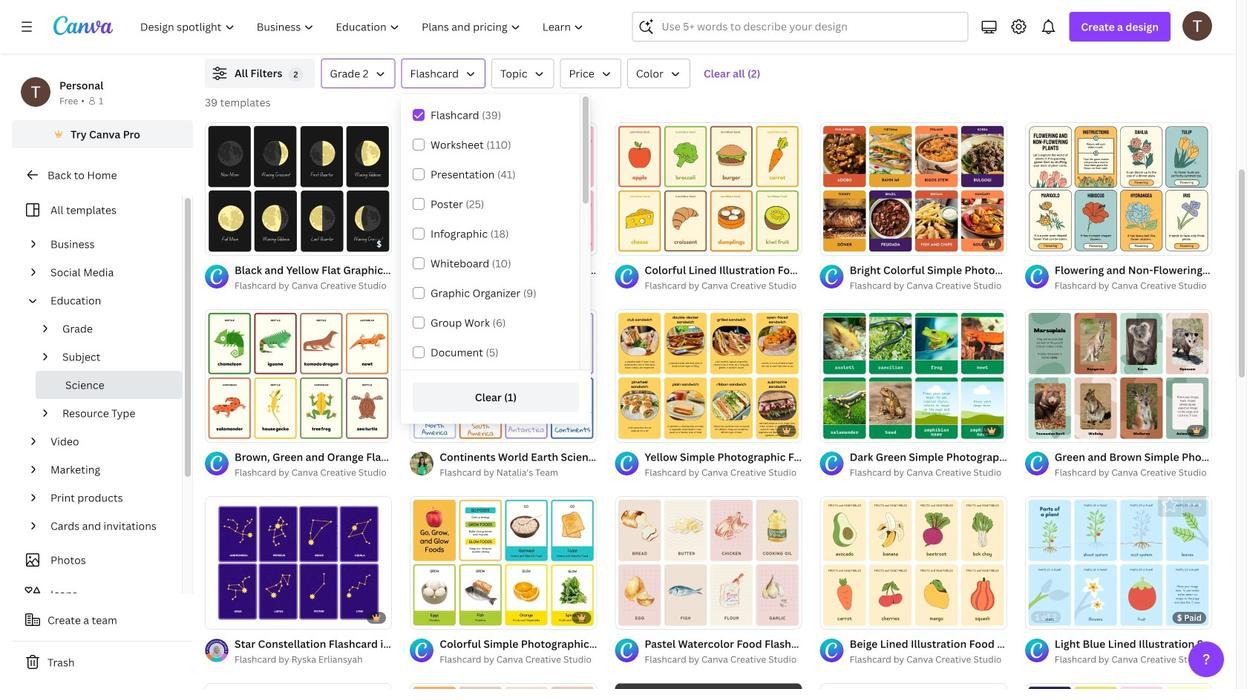 Task type: describe. For each thing, give the bounding box(es) containing it.
2 filter options selected element
[[288, 67, 303, 82]]

black and yellow flat graphic science flashcard image
[[205, 123, 392, 255]]

our universe educational flashcards in a colorful animated 3d style image
[[820, 684, 1007, 690]]

flowering and non-flowering plants flashcard in blue yellow simple outlined style image
[[1025, 123, 1212, 255]]

Search search field
[[662, 13, 959, 41]]

blue and pink flat graphic science flashcard image
[[1025, 684, 1212, 690]]

terry turtle image
[[1183, 11, 1212, 41]]

light blue lined illustration science flashcard image
[[1025, 497, 1212, 630]]

plant and human body systems image
[[1019, 0, 1247, 4]]

pastel watercolor  food flashcard image
[[615, 497, 802, 630]]



Task type: locate. For each thing, give the bounding box(es) containing it.
green and brown simple photographic animal flashcard image
[[1025, 310, 1212, 442]]

None search field
[[632, 12, 968, 42]]

continents world earth science flashcards in colorful pastel illustrative style image
[[410, 310, 597, 442]]

top level navigation element
[[131, 12, 597, 42]]

brown organic hand drawn animal flashcard image
[[410, 684, 597, 690]]

ways to minimize food waste educational flahscard in beige green illustrative style image
[[205, 684, 392, 690]]

yellow simple photographic food flashcard image
[[615, 310, 802, 442]]

solar system flashcards in colorful cartoon style image
[[615, 684, 802, 690]]

colorful simple photographic food flashcard image
[[410, 497, 597, 630]]

pastel simple photographic animal flashcard image
[[410, 123, 597, 255]]

bright colorful simple photographic food flashcard image
[[820, 123, 1007, 255]]

brown, green and orange flat graphic animal flashcard image
[[205, 310, 392, 442]]

star constellation flashcard in purple yellow accent bold style image
[[205, 497, 392, 630]]

beige lined illustration food flashcard image
[[820, 497, 1007, 630]]

colorful lined illustration food flashcard image
[[615, 123, 802, 255]]

dark green simple photographic animal flashcard image
[[820, 310, 1007, 442]]



Task type: vqa. For each thing, say whether or not it's contained in the screenshot.
Colorful Lined Illustration Food Flashcard image
yes



